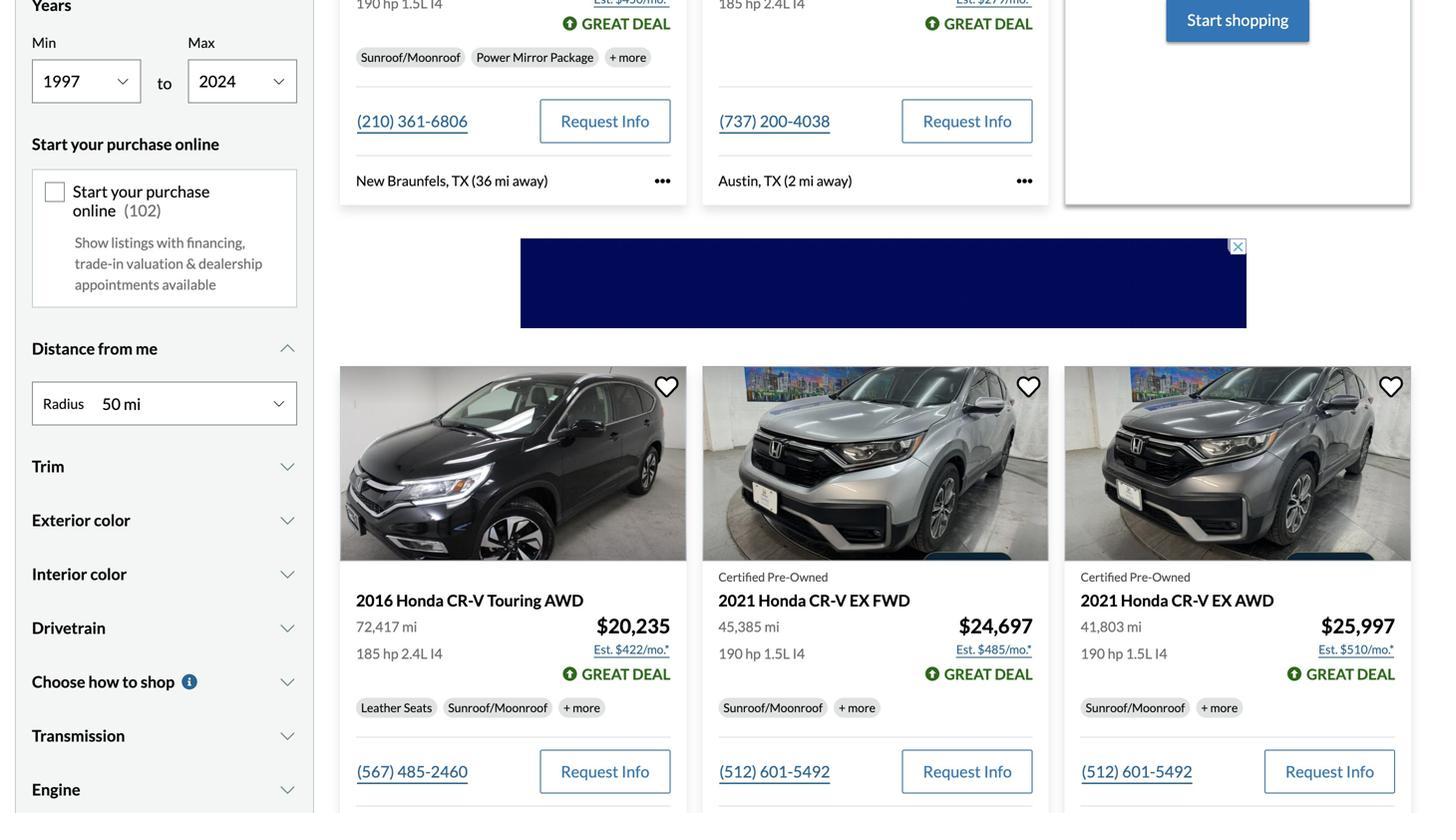 Task type: describe. For each thing, give the bounding box(es) containing it.
start shopping
[[1188, 10, 1289, 30]]

chevron down image for exterior color
[[278, 513, 297, 529]]

trim button
[[32, 442, 297, 492]]

great deal for $25,997
[[1307, 665, 1396, 683]]

in
[[112, 255, 124, 272]]

certified for $25,997
[[1081, 570, 1128, 584]]

owned for $25,997
[[1153, 570, 1191, 584]]

mi right (2 in the right of the page
[[799, 172, 814, 189]]

ex for $25,997
[[1213, 591, 1233, 610]]

info for (737) 200-4038 button
[[984, 111, 1012, 131]]

certified for $24,697
[[719, 570, 765, 584]]

trade-
[[75, 255, 112, 272]]

touring
[[487, 591, 542, 610]]

great deal for $20,235
[[582, 665, 671, 683]]

online inside dropdown button
[[175, 134, 220, 153]]

black 2016 honda cr-v touring awd suv / crossover all-wheel drive continuously variable transmission image
[[340, 366, 687, 561]]

appointments
[[75, 276, 159, 293]]

hp for $25,997
[[1108, 645, 1124, 662]]

chevron down image for transmission
[[278, 728, 297, 744]]

6806
[[431, 111, 468, 131]]

2016
[[356, 591, 393, 610]]

2460
[[431, 762, 468, 781]]

$24,697
[[959, 614, 1033, 638]]

1 start shopping button from the left
[[1065, 0, 1412, 205]]

chevron down image for distance from me
[[278, 341, 297, 357]]

transmission
[[32, 726, 125, 746]]

new braunfels, tx (36 mi away)
[[356, 172, 548, 189]]

(737) 200-4038 button
[[719, 99, 832, 143]]

with
[[157, 234, 184, 251]]

41,803 mi 190 hp 1.5l i4
[[1081, 618, 1168, 662]]

1.5l for $24,697
[[764, 645, 790, 662]]

41,803
[[1081, 618, 1125, 635]]

485-
[[398, 762, 431, 781]]

$25,997
[[1322, 614, 1396, 638]]

$510/mo.*
[[1341, 642, 1395, 657]]

2 start shopping button from the left
[[1167, 0, 1310, 42]]

hp for $20,235
[[383, 645, 399, 662]]

185
[[356, 645, 381, 662]]

exterior color button
[[32, 496, 297, 546]]

request info for (737) 200-4038 button's request info button
[[924, 111, 1012, 131]]

mi for $24,697
[[765, 618, 780, 635]]

package
[[551, 50, 594, 64]]

great for $25,997
[[1307, 665, 1355, 683]]

owned for $24,697
[[790, 570, 829, 584]]

seats
[[404, 701, 432, 715]]

cr- for $25,997
[[1172, 591, 1198, 610]]

certified pre-owned 2021 honda cr-v ex awd
[[1081, 570, 1275, 610]]

&
[[186, 255, 196, 272]]

chevron down image for interior color
[[278, 566, 297, 582]]

distance from me
[[32, 339, 158, 358]]

request info button for (567) 485-2460 button
[[540, 750, 671, 794]]

interior color
[[32, 564, 127, 584]]

lunar silver metallic 2021 honda cr-v ex fwd suv / crossover front-wheel drive continuously variable transmission image
[[703, 366, 1049, 561]]

chevron down image inside choose how to shop dropdown button
[[278, 674, 297, 690]]

1 horizontal spatial to
[[157, 73, 172, 93]]

austin, tx (2 mi away)
[[719, 172, 853, 189]]

(567)
[[357, 762, 395, 781]]

deal for $24,697
[[995, 665, 1033, 683]]

hp for $24,697
[[746, 645, 761, 662]]

request for request info button for (210) 361-6806 button in the top of the page
[[561, 111, 619, 131]]

honda for $25,997
[[1121, 591, 1169, 610]]

est. $485/mo.* button
[[956, 640, 1033, 660]]

request info for request info button associated with (567) 485-2460 button
[[561, 762, 650, 781]]

dealership
[[199, 255, 263, 272]]

i4 for $25,997
[[1156, 645, 1168, 662]]

$422/mo.*
[[616, 642, 670, 657]]

1 horizontal spatial your
[[111, 181, 143, 201]]

pre- for $25,997
[[1130, 570, 1153, 584]]

transmission button
[[32, 711, 297, 761]]

drivetrain
[[32, 618, 106, 638]]

(567) 485-2460
[[357, 762, 468, 781]]

ex for $24,697
[[850, 591, 870, 610]]

austin,
[[719, 172, 762, 189]]

(210) 361-6806 button
[[356, 99, 469, 143]]

show listings with financing, trade-in valuation & dealership appointments available
[[75, 234, 263, 293]]

drivetrain button
[[32, 603, 297, 653]]

361-
[[398, 111, 431, 131]]

2 horizontal spatial start
[[1188, 10, 1223, 30]]

request for request info button associated with (567) 485-2460 button
[[561, 762, 619, 781]]

1 cr- from the left
[[447, 591, 473, 610]]

$485/mo.*
[[978, 642, 1032, 657]]

est. for $25,997
[[1319, 642, 1338, 657]]

mi for $20,235
[[402, 618, 417, 635]]

(512) for $24,697
[[720, 762, 757, 781]]

modern steel metallic 2021 honda cr-v ex awd suv / crossover all-wheel drive continuously variable transmission image
[[1065, 366, 1412, 561]]

2 away) from the left
[[817, 172, 853, 189]]

interior
[[32, 564, 87, 584]]

engine button
[[32, 765, 297, 813]]

(737)
[[720, 111, 757, 131]]

$25,997 est. $510/mo.*
[[1319, 614, 1396, 657]]

radius
[[43, 395, 84, 412]]

interior color button
[[32, 550, 297, 599]]

190 for $24,697
[[719, 645, 743, 662]]

exterior
[[32, 511, 91, 530]]

braunfels,
[[387, 172, 449, 189]]

mi for $25,997
[[1127, 618, 1143, 635]]

4038
[[794, 111, 831, 131]]

power
[[477, 50, 511, 64]]

distance from me button
[[32, 324, 297, 374]]

show
[[75, 234, 108, 251]]

shop
[[141, 672, 175, 692]]

est. for $24,697
[[957, 642, 976, 657]]

power mirror package
[[477, 50, 594, 64]]

awd inside certified pre-owned 2021 honda cr-v ex awd
[[1236, 591, 1275, 610]]

2021 for $25,997
[[1081, 591, 1118, 610]]

chevron down image for drivetrain
[[278, 620, 297, 636]]

available
[[162, 276, 216, 293]]

(2
[[784, 172, 797, 189]]

mirror
[[513, 50, 548, 64]]

190 for $25,997
[[1081, 645, 1106, 662]]

cr- for $24,697
[[810, 591, 836, 610]]

me
[[136, 339, 158, 358]]

2021 for $24,697
[[719, 591, 756, 610]]

listings
[[111, 234, 154, 251]]

from
[[98, 339, 133, 358]]

how
[[88, 672, 119, 692]]

72,417 mi 185 hp 2.4l i4
[[356, 618, 443, 662]]

2016 honda cr-v touring awd
[[356, 591, 584, 610]]

1 awd from the left
[[545, 591, 584, 610]]

mi right (36
[[495, 172, 510, 189]]

start your purchase online button
[[32, 119, 297, 169]]

$20,235
[[597, 614, 671, 638]]

engine
[[32, 780, 80, 799]]

(36
[[472, 172, 492, 189]]

min
[[32, 34, 56, 51]]

purchase inside dropdown button
[[107, 134, 172, 153]]

deal for $25,997
[[1358, 665, 1396, 683]]



Task type: locate. For each thing, give the bounding box(es) containing it.
1 horizontal spatial 2021
[[1081, 591, 1118, 610]]

2 pre- from the left
[[1130, 570, 1153, 584]]

601- for $25,997
[[1123, 762, 1156, 781]]

45,385
[[719, 618, 762, 635]]

est. for $20,235
[[594, 642, 613, 657]]

financing,
[[187, 234, 245, 251]]

away) right (36
[[513, 172, 548, 189]]

1 horizontal spatial (512)
[[1082, 762, 1120, 781]]

1 v from the left
[[473, 591, 484, 610]]

certified up 45,385
[[719, 570, 765, 584]]

honda inside certified pre-owned 2021 honda cr-v ex fwd
[[759, 591, 807, 610]]

0 vertical spatial start
[[1188, 10, 1223, 30]]

mi inside 41,803 mi 190 hp 1.5l i4
[[1127, 618, 1143, 635]]

v for $24,697
[[836, 591, 847, 610]]

1 hp from the left
[[383, 645, 399, 662]]

1.5l inside 41,803 mi 190 hp 1.5l i4
[[1126, 645, 1153, 662]]

mi inside 45,385 mi 190 hp 1.5l i4
[[765, 618, 780, 635]]

2 horizontal spatial honda
[[1121, 591, 1169, 610]]

1 2021 from the left
[[719, 591, 756, 610]]

valuation
[[127, 255, 183, 272]]

2021 up 45,385
[[719, 591, 756, 610]]

2 190 from the left
[[1081, 645, 1106, 662]]

1 horizontal spatial v
[[836, 591, 847, 610]]

1 owned from the left
[[790, 570, 829, 584]]

your up show
[[71, 134, 104, 153]]

(512) 601-5492
[[720, 762, 831, 781], [1082, 762, 1193, 781]]

start shopping button
[[1065, 0, 1412, 205], [1167, 0, 1310, 42]]

0 horizontal spatial (512)
[[720, 762, 757, 781]]

start your purchase online up '(102)'
[[32, 134, 220, 153]]

i4 down certified pre-owned 2021 honda cr-v ex fwd
[[793, 645, 805, 662]]

1 ellipsis h image from the left
[[655, 173, 671, 189]]

honda up 72,417 mi 185 hp 2.4l i4
[[396, 591, 444, 610]]

request info button for (737) 200-4038 button
[[903, 99, 1033, 143]]

2.4l
[[401, 645, 428, 662]]

cr-
[[447, 591, 473, 610], [810, 591, 836, 610], [1172, 591, 1198, 610]]

choose how to shop button
[[32, 657, 297, 707]]

(512) 601-5492 for $24,697
[[720, 762, 831, 781]]

chevron down image inside drivetrain dropdown button
[[278, 620, 297, 636]]

great for $24,697
[[945, 665, 992, 683]]

1 horizontal spatial awd
[[1236, 591, 1275, 610]]

owned up 45,385 mi 190 hp 1.5l i4
[[790, 570, 829, 584]]

info for (210) 361-6806 button in the top of the page
[[622, 111, 650, 131]]

200-
[[760, 111, 794, 131]]

2 horizontal spatial v
[[1198, 591, 1209, 610]]

(512) 601-5492 for $25,997
[[1082, 762, 1193, 781]]

online inside start your purchase online
[[73, 201, 116, 220]]

mi up 2.4l
[[402, 618, 417, 635]]

4 chevron down image from the top
[[278, 674, 297, 690]]

chevron down image inside exterior color dropdown button
[[278, 513, 297, 529]]

2021 inside certified pre-owned 2021 honda cr-v ex awd
[[1081, 591, 1118, 610]]

pre-
[[768, 570, 790, 584], [1130, 570, 1153, 584]]

1.5l down certified pre-owned 2021 honda cr-v ex awd
[[1126, 645, 1153, 662]]

hp inside 72,417 mi 185 hp 2.4l i4
[[383, 645, 399, 662]]

1.5l down certified pre-owned 2021 honda cr-v ex fwd
[[764, 645, 790, 662]]

1 vertical spatial start
[[32, 134, 68, 153]]

distance
[[32, 339, 95, 358]]

choose how to shop
[[32, 672, 175, 692]]

(512) 601-5492 button for $25,997
[[1081, 750, 1194, 794]]

45,385 mi 190 hp 1.5l i4
[[719, 618, 805, 662]]

max
[[188, 34, 215, 51]]

1 vertical spatial to
[[122, 672, 138, 692]]

sunroof/moonroof right the seats
[[448, 701, 548, 715]]

purchase down start your purchase online dropdown button
[[146, 181, 210, 201]]

ellipsis h image for 6806
[[655, 173, 671, 189]]

ellipsis h image for 4038
[[1017, 173, 1033, 189]]

1 horizontal spatial i4
[[793, 645, 805, 662]]

0 horizontal spatial ex
[[850, 591, 870, 610]]

2021 inside certified pre-owned 2021 honda cr-v ex fwd
[[719, 591, 756, 610]]

(102)
[[124, 201, 161, 220]]

1 5492 from the left
[[794, 762, 831, 781]]

0 vertical spatial online
[[175, 134, 220, 153]]

1 horizontal spatial start
[[73, 181, 108, 201]]

start your purchase online up listings
[[73, 181, 210, 220]]

est. inside $24,697 est. $485/mo.*
[[957, 642, 976, 657]]

601- for $24,697
[[760, 762, 794, 781]]

$20,235 est. $422/mo.*
[[594, 614, 671, 657]]

cr- inside certified pre-owned 2021 honda cr-v ex awd
[[1172, 591, 1198, 610]]

chevron down image inside interior color dropdown button
[[278, 566, 297, 582]]

0 horizontal spatial hp
[[383, 645, 399, 662]]

0 vertical spatial purchase
[[107, 134, 172, 153]]

i4 inside 72,417 mi 185 hp 2.4l i4
[[430, 645, 443, 662]]

1 horizontal spatial ellipsis h image
[[1017, 173, 1033, 189]]

(737) 200-4038
[[720, 111, 831, 131]]

i4 for $24,697
[[793, 645, 805, 662]]

1 horizontal spatial est.
[[957, 642, 976, 657]]

2 hp from the left
[[746, 645, 761, 662]]

0 horizontal spatial online
[[73, 201, 116, 220]]

honda up 41,803 mi 190 hp 1.5l i4
[[1121, 591, 1169, 610]]

mi inside 72,417 mi 185 hp 2.4l i4
[[402, 618, 417, 635]]

away) right (2 in the right of the page
[[817, 172, 853, 189]]

hp inside 41,803 mi 190 hp 1.5l i4
[[1108, 645, 1124, 662]]

2 601- from the left
[[1123, 762, 1156, 781]]

ellipsis h image
[[655, 173, 671, 189], [1017, 173, 1033, 189]]

hp right 185
[[383, 645, 399, 662]]

ex inside certified pre-owned 2021 honda cr-v ex fwd
[[850, 591, 870, 610]]

2 ellipsis h image from the left
[[1017, 173, 1033, 189]]

chevron down image
[[278, 341, 297, 357], [278, 620, 297, 636], [278, 728, 297, 744], [278, 782, 297, 798]]

sunroof/moonroof up (210) 361-6806 at the left top of the page
[[361, 50, 461, 64]]

i4 for $20,235
[[430, 645, 443, 662]]

1 horizontal spatial 1.5l
[[1126, 645, 1153, 662]]

4 chevron down image from the top
[[278, 782, 297, 798]]

tx
[[452, 172, 469, 189], [764, 172, 782, 189]]

to inside dropdown button
[[122, 672, 138, 692]]

2 (512) 601-5492 from the left
[[1082, 762, 1193, 781]]

1 1.5l from the left
[[764, 645, 790, 662]]

owned inside certified pre-owned 2021 honda cr-v ex awd
[[1153, 570, 1191, 584]]

hp
[[383, 645, 399, 662], [746, 645, 761, 662], [1108, 645, 1124, 662]]

1 horizontal spatial 601-
[[1123, 762, 1156, 781]]

0 horizontal spatial ellipsis h image
[[655, 173, 671, 189]]

pre- for $24,697
[[768, 570, 790, 584]]

color inside dropdown button
[[90, 564, 127, 584]]

honda inside certified pre-owned 2021 honda cr-v ex awd
[[1121, 591, 1169, 610]]

info
[[622, 111, 650, 131], [984, 111, 1012, 131], [622, 762, 650, 781], [984, 762, 1012, 781], [1347, 762, 1375, 781]]

request info for request info button for (210) 361-6806 button in the top of the page
[[561, 111, 650, 131]]

2 tx from the left
[[764, 172, 782, 189]]

0 vertical spatial color
[[94, 511, 131, 530]]

1 horizontal spatial (512) 601-5492 button
[[1081, 750, 1194, 794]]

awd
[[545, 591, 584, 610], [1236, 591, 1275, 610]]

more
[[619, 50, 647, 64], [573, 701, 601, 715], [848, 701, 876, 715], [1211, 701, 1239, 715]]

(512) for $25,997
[[1082, 762, 1120, 781]]

5492 for $24,697
[[794, 762, 831, 781]]

0 vertical spatial to
[[157, 73, 172, 93]]

0 horizontal spatial 190
[[719, 645, 743, 662]]

honda
[[396, 591, 444, 610], [759, 591, 807, 610], [1121, 591, 1169, 610]]

color inside dropdown button
[[94, 511, 131, 530]]

est. $510/mo.* button
[[1318, 640, 1396, 660]]

1 vertical spatial your
[[111, 181, 143, 201]]

start your purchase online inside dropdown button
[[32, 134, 220, 153]]

0 horizontal spatial your
[[71, 134, 104, 153]]

certified inside certified pre-owned 2021 honda cr-v ex fwd
[[719, 570, 765, 584]]

0 horizontal spatial 5492
[[794, 762, 831, 781]]

2 ex from the left
[[1213, 591, 1233, 610]]

0 horizontal spatial pre-
[[768, 570, 790, 584]]

color for exterior color
[[94, 511, 131, 530]]

1 horizontal spatial owned
[[1153, 570, 1191, 584]]

3 v from the left
[[1198, 591, 1209, 610]]

0 horizontal spatial away)
[[513, 172, 548, 189]]

v inside certified pre-owned 2021 honda cr-v ex awd
[[1198, 591, 1209, 610]]

(512) 601-5492 button for $24,697
[[719, 750, 832, 794]]

color right interior at bottom left
[[90, 564, 127, 584]]

1 601- from the left
[[760, 762, 794, 781]]

purchase inside start your purchase online
[[146, 181, 210, 201]]

0 horizontal spatial cr-
[[447, 591, 473, 610]]

0 horizontal spatial certified
[[719, 570, 765, 584]]

chevron down image inside 'engine' dropdown button
[[278, 782, 297, 798]]

certified up 41,803
[[1081, 570, 1128, 584]]

hp down 41,803
[[1108, 645, 1124, 662]]

request info
[[561, 111, 650, 131], [924, 111, 1012, 131], [561, 762, 650, 781], [924, 762, 1012, 781], [1286, 762, 1375, 781]]

0 horizontal spatial owned
[[790, 570, 829, 584]]

est. $422/mo.* button
[[593, 640, 671, 660]]

request for (737) 200-4038 button's request info button
[[924, 111, 981, 131]]

to right how
[[122, 672, 138, 692]]

1 190 from the left
[[719, 645, 743, 662]]

0 horizontal spatial (512) 601-5492 button
[[719, 750, 832, 794]]

2 v from the left
[[836, 591, 847, 610]]

start your purchase online
[[32, 134, 220, 153], [73, 181, 210, 220]]

chevron down image
[[278, 459, 297, 475], [278, 513, 297, 529], [278, 566, 297, 582], [278, 674, 297, 690]]

online
[[175, 134, 220, 153], [73, 201, 116, 220]]

1 horizontal spatial honda
[[759, 591, 807, 610]]

1 pre- from the left
[[768, 570, 790, 584]]

owned up 41,803 mi 190 hp 1.5l i4
[[1153, 570, 1191, 584]]

great deal for $24,697
[[945, 665, 1033, 683]]

2 cr- from the left
[[810, 591, 836, 610]]

cr- inside certified pre-owned 2021 honda cr-v ex fwd
[[810, 591, 836, 610]]

2 horizontal spatial i4
[[1156, 645, 1168, 662]]

shopping
[[1226, 10, 1289, 30]]

0 horizontal spatial 2021
[[719, 591, 756, 610]]

honda for $24,697
[[759, 591, 807, 610]]

great for $20,235
[[582, 665, 630, 683]]

deal for $20,235
[[633, 665, 671, 683]]

your up listings
[[111, 181, 143, 201]]

request info button
[[540, 99, 671, 143], [903, 99, 1033, 143], [540, 750, 671, 794], [903, 750, 1033, 794], [1265, 750, 1396, 794]]

1 away) from the left
[[513, 172, 548, 189]]

1 vertical spatial purchase
[[146, 181, 210, 201]]

great
[[582, 14, 630, 32], [945, 14, 992, 32], [582, 665, 630, 683], [945, 665, 992, 683], [1307, 665, 1355, 683]]

190 inside 45,385 mi 190 hp 1.5l i4
[[719, 645, 743, 662]]

1 horizontal spatial ex
[[1213, 591, 1233, 610]]

owned
[[790, 570, 829, 584], [1153, 570, 1191, 584]]

0 horizontal spatial start
[[32, 134, 68, 153]]

0 horizontal spatial awd
[[545, 591, 584, 610]]

great deal
[[582, 14, 671, 32], [945, 14, 1033, 32], [582, 665, 671, 683], [945, 665, 1033, 683], [1307, 665, 1396, 683]]

purchase
[[107, 134, 172, 153], [146, 181, 210, 201]]

5492
[[794, 762, 831, 781], [1156, 762, 1193, 781]]

0 horizontal spatial (512) 601-5492
[[720, 762, 831, 781]]

i4 inside 41,803 mi 190 hp 1.5l i4
[[1156, 645, 1168, 662]]

start inside start your purchase online
[[73, 181, 108, 201]]

color
[[94, 511, 131, 530], [90, 564, 127, 584]]

1 horizontal spatial certified
[[1081, 570, 1128, 584]]

i4
[[430, 645, 443, 662], [793, 645, 805, 662], [1156, 645, 1168, 662]]

leather
[[361, 701, 402, 715]]

v
[[473, 591, 484, 610], [836, 591, 847, 610], [1198, 591, 1209, 610]]

601-
[[760, 762, 794, 781], [1123, 762, 1156, 781]]

(210) 361-6806
[[357, 111, 468, 131]]

3 est. from the left
[[1319, 642, 1338, 657]]

hp inside 45,385 mi 190 hp 1.5l i4
[[746, 645, 761, 662]]

pre- inside certified pre-owned 2021 honda cr-v ex fwd
[[768, 570, 790, 584]]

3 honda from the left
[[1121, 591, 1169, 610]]

0 horizontal spatial v
[[473, 591, 484, 610]]

i4 down certified pre-owned 2021 honda cr-v ex awd
[[1156, 645, 1168, 662]]

1 horizontal spatial away)
[[817, 172, 853, 189]]

to up start your purchase online dropdown button
[[157, 73, 172, 93]]

i4 right 2.4l
[[430, 645, 443, 662]]

2 owned from the left
[[1153, 570, 1191, 584]]

sunroof/moonroof down 41,803 mi 190 hp 1.5l i4
[[1086, 701, 1186, 715]]

0 horizontal spatial 601-
[[760, 762, 794, 781]]

1.5l
[[764, 645, 790, 662], [1126, 645, 1153, 662]]

2 5492 from the left
[[1156, 762, 1193, 781]]

chevron down image for trim
[[278, 459, 297, 475]]

choose
[[32, 672, 85, 692]]

0 horizontal spatial honda
[[396, 591, 444, 610]]

away)
[[513, 172, 548, 189], [817, 172, 853, 189]]

190 inside 41,803 mi 190 hp 1.5l i4
[[1081, 645, 1106, 662]]

2 horizontal spatial hp
[[1108, 645, 1124, 662]]

1 ex from the left
[[850, 591, 870, 610]]

0 horizontal spatial to
[[122, 672, 138, 692]]

mi right 45,385
[[765, 618, 780, 635]]

2 (512) 601-5492 button from the left
[[1081, 750, 1194, 794]]

color right "exterior"
[[94, 511, 131, 530]]

5492 for $25,997
[[1156, 762, 1193, 781]]

info circle image
[[180, 674, 200, 690]]

1 (512) 601-5492 from the left
[[720, 762, 831, 781]]

request info button for (210) 361-6806 button in the top of the page
[[540, 99, 671, 143]]

leather seats
[[361, 701, 432, 715]]

1 tx from the left
[[452, 172, 469, 189]]

1 i4 from the left
[[430, 645, 443, 662]]

hp down 45,385
[[746, 645, 761, 662]]

est. down $25,997 at right bottom
[[1319, 642, 1338, 657]]

$24,697 est. $485/mo.*
[[957, 614, 1033, 657]]

tx left (2 in the right of the page
[[764, 172, 782, 189]]

3 i4 from the left
[[1156, 645, 1168, 662]]

(567) 485-2460 button
[[356, 750, 469, 794]]

2 2021 from the left
[[1081, 591, 1118, 610]]

1.5l for $25,997
[[1126, 645, 1153, 662]]

190 down 45,385
[[719, 645, 743, 662]]

request
[[561, 111, 619, 131], [924, 111, 981, 131], [561, 762, 619, 781], [924, 762, 981, 781], [1286, 762, 1344, 781]]

color for interior color
[[90, 564, 127, 584]]

1 est. from the left
[[594, 642, 613, 657]]

2021 up 41,803
[[1081, 591, 1118, 610]]

0 vertical spatial your
[[71, 134, 104, 153]]

to
[[157, 73, 172, 93], [122, 672, 138, 692]]

1 vertical spatial online
[[73, 201, 116, 220]]

chevron down image inside trim dropdown button
[[278, 459, 297, 475]]

0 horizontal spatial i4
[[430, 645, 443, 662]]

advertisement region
[[521, 239, 1247, 328]]

fwd
[[873, 591, 911, 610]]

ex inside certified pre-owned 2021 honda cr-v ex awd
[[1213, 591, 1233, 610]]

exterior color
[[32, 511, 131, 530]]

0 vertical spatial start your purchase online
[[32, 134, 220, 153]]

1 horizontal spatial (512) 601-5492
[[1082, 762, 1193, 781]]

sunroof/moonroof down 45,385 mi 190 hp 1.5l i4
[[724, 701, 823, 715]]

3 chevron down image from the top
[[278, 566, 297, 582]]

start inside dropdown button
[[32, 134, 68, 153]]

(210)
[[357, 111, 395, 131]]

purchase up '(102)'
[[107, 134, 172, 153]]

your
[[71, 134, 104, 153], [111, 181, 143, 201]]

2 chevron down image from the top
[[278, 620, 297, 636]]

2 vertical spatial start
[[73, 181, 108, 201]]

190 down 41,803
[[1081, 645, 1106, 662]]

mi right 41,803
[[1127, 618, 1143, 635]]

1 horizontal spatial hp
[[746, 645, 761, 662]]

1 chevron down image from the top
[[278, 341, 297, 357]]

2 horizontal spatial cr-
[[1172, 591, 1198, 610]]

0 horizontal spatial tx
[[452, 172, 469, 189]]

1 (512) from the left
[[720, 762, 757, 781]]

2 est. from the left
[[957, 642, 976, 657]]

2 i4 from the left
[[793, 645, 805, 662]]

info for (567) 485-2460 button
[[622, 762, 650, 781]]

v inside certified pre-owned 2021 honda cr-v ex fwd
[[836, 591, 847, 610]]

1 vertical spatial color
[[90, 564, 127, 584]]

certified inside certified pre-owned 2021 honda cr-v ex awd
[[1081, 570, 1128, 584]]

owned inside certified pre-owned 2021 honda cr-v ex fwd
[[790, 570, 829, 584]]

1 chevron down image from the top
[[278, 459, 297, 475]]

2 chevron down image from the top
[[278, 513, 297, 529]]

1 horizontal spatial cr-
[[810, 591, 836, 610]]

pre- up 41,803 mi 190 hp 1.5l i4
[[1130, 570, 1153, 584]]

est. down the $24,697 at the bottom right of the page
[[957, 642, 976, 657]]

certified pre-owned 2021 honda cr-v ex fwd
[[719, 570, 911, 610]]

1 horizontal spatial tx
[[764, 172, 782, 189]]

2 awd from the left
[[1236, 591, 1275, 610]]

pre- inside certified pre-owned 2021 honda cr-v ex awd
[[1130, 570, 1153, 584]]

sunroof/moonroof
[[361, 50, 461, 64], [448, 701, 548, 715], [724, 701, 823, 715], [1086, 701, 1186, 715]]

1 horizontal spatial pre-
[[1130, 570, 1153, 584]]

0 horizontal spatial est.
[[594, 642, 613, 657]]

3 cr- from the left
[[1172, 591, 1198, 610]]

i4 inside 45,385 mi 190 hp 1.5l i4
[[793, 645, 805, 662]]

0 horizontal spatial 1.5l
[[764, 645, 790, 662]]

1 horizontal spatial 190
[[1081, 645, 1106, 662]]

new
[[356, 172, 385, 189]]

1.5l inside 45,385 mi 190 hp 1.5l i4
[[764, 645, 790, 662]]

est. inside $25,997 est. $510/mo.*
[[1319, 642, 1338, 657]]

1 horizontal spatial online
[[175, 134, 220, 153]]

72,417
[[356, 618, 400, 635]]

2 1.5l from the left
[[1126, 645, 1153, 662]]

2 certified from the left
[[1081, 570, 1128, 584]]

2 honda from the left
[[759, 591, 807, 610]]

est. down $20,235
[[594, 642, 613, 657]]

chevron down image inside transmission dropdown button
[[278, 728, 297, 744]]

pre- up 45,385 mi 190 hp 1.5l i4
[[768, 570, 790, 584]]

1 (512) 601-5492 button from the left
[[719, 750, 832, 794]]

3 hp from the left
[[1108, 645, 1124, 662]]

your inside start your purchase online dropdown button
[[71, 134, 104, 153]]

3 chevron down image from the top
[[278, 728, 297, 744]]

v for $25,997
[[1198, 591, 1209, 610]]

est. inside $20,235 est. $422/mo.*
[[594, 642, 613, 657]]

honda up 45,385 mi 190 hp 1.5l i4
[[759, 591, 807, 610]]

tx left (36
[[452, 172, 469, 189]]

chevron down image inside distance from me dropdown button
[[278, 341, 297, 357]]

2 horizontal spatial est.
[[1319, 642, 1338, 657]]

1 honda from the left
[[396, 591, 444, 610]]

chevron down image for engine
[[278, 782, 297, 798]]

trim
[[32, 457, 64, 476]]

1 vertical spatial start your purchase online
[[73, 181, 210, 220]]

1 certified from the left
[[719, 570, 765, 584]]

1 horizontal spatial 5492
[[1156, 762, 1193, 781]]

deal
[[633, 14, 671, 32], [995, 14, 1033, 32], [633, 665, 671, 683], [995, 665, 1033, 683], [1358, 665, 1396, 683]]

2 (512) from the left
[[1082, 762, 1120, 781]]



Task type: vqa. For each thing, say whether or not it's contained in the screenshot.
"IN" to the top
no



